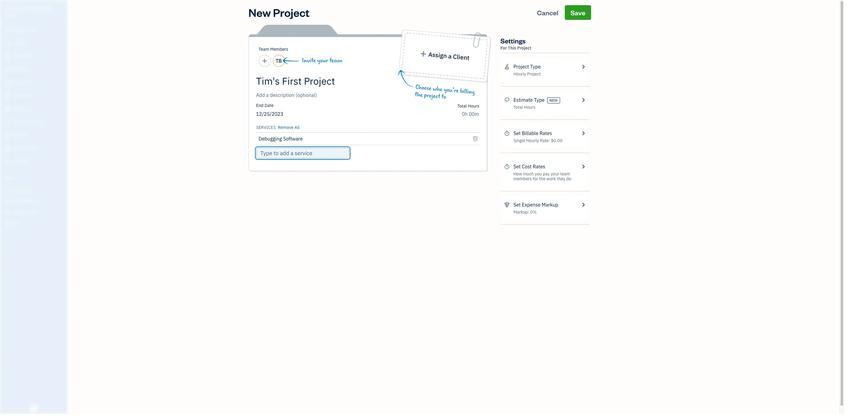Task type: locate. For each thing, give the bounding box(es) containing it.
1 set from the top
[[514, 130, 521, 136]]

chevronright image for project type
[[581, 63, 586, 70]]

1 vertical spatial members
[[15, 187, 31, 192]]

2 set from the top
[[514, 164, 521, 170]]

save button
[[565, 5, 591, 20]]

team inside main element
[[5, 187, 14, 192]]

cost
[[522, 164, 532, 170]]

your right invite
[[317, 57, 328, 64]]

settings inside main element
[[5, 221, 19, 226]]

remove all button
[[277, 123, 300, 131]]

the left the project
[[414, 91, 423, 99]]

0 horizontal spatial the
[[414, 91, 423, 99]]

0 vertical spatial hourly
[[514, 71, 526, 77]]

expenses image
[[504, 201, 510, 209]]

team members up tb
[[259, 46, 288, 52]]

total hours
[[457, 103, 479, 109], [514, 105, 536, 110]]

project
[[273, 5, 310, 20], [517, 45, 531, 51], [514, 64, 529, 70], [527, 71, 541, 77]]

hours
[[468, 103, 479, 109], [524, 105, 536, 110]]

:
[[549, 138, 550, 143]]

the inside choose who you're billing the project to
[[414, 91, 423, 99]]

your
[[317, 57, 328, 64], [551, 171, 559, 177]]

set up 'how'
[[514, 164, 521, 170]]

how much you pay your team members for the work they do
[[514, 171, 571, 182]]

pay
[[543, 171, 550, 177]]

total hours up hourly budget text field
[[457, 103, 479, 109]]

team members up and
[[5, 187, 31, 192]]

graveyard
[[5, 6, 26, 11]]

connections
[[14, 210, 36, 215]]

1 vertical spatial rates
[[533, 164, 545, 170]]

expense image
[[4, 93, 11, 99]]

total up hourly budget text field
[[457, 103, 467, 109]]

rates for set cost rates
[[533, 164, 545, 170]]

hourly down set billable rates
[[526, 138, 539, 143]]

timer image
[[4, 119, 11, 125]]

timetracking image left cost
[[504, 163, 510, 170]]

chevronright image
[[581, 63, 586, 70], [581, 96, 586, 104], [581, 163, 586, 170], [581, 201, 586, 209]]

1 horizontal spatial team
[[259, 46, 269, 52]]

tb
[[276, 58, 282, 64]]

services
[[256, 125, 276, 130], [22, 199, 37, 203]]

your right pay
[[551, 171, 559, 177]]

1 vertical spatial timetracking image
[[504, 163, 510, 170]]

bank
[[5, 210, 13, 215]]

1 horizontal spatial settings
[[501, 36, 526, 45]]

hourly
[[514, 71, 526, 77], [526, 138, 539, 143]]

total down estimate
[[514, 105, 523, 110]]

1 vertical spatial your
[[551, 171, 559, 177]]

1 vertical spatial team
[[5, 187, 14, 192]]

services up debugging
[[256, 125, 276, 130]]

debugging software
[[259, 136, 303, 142]]

0 vertical spatial members
[[270, 46, 288, 52]]

1 horizontal spatial the
[[539, 176, 545, 182]]

settings for settings for this project
[[501, 36, 526, 45]]

2 vertical spatial set
[[514, 202, 521, 208]]

type up hourly project
[[530, 64, 541, 70]]

1 vertical spatial the
[[539, 176, 545, 182]]

do
[[566, 176, 571, 182]]

type left "new"
[[534, 97, 545, 103]]

settings link
[[2, 218, 65, 229]]

1 timetracking image from the top
[[504, 130, 510, 137]]

settings inside settings for this project
[[501, 36, 526, 45]]

items and services link
[[2, 196, 65, 206]]

1 vertical spatial type
[[534, 97, 545, 103]]

0 horizontal spatial services
[[22, 199, 37, 203]]

0 vertical spatial team
[[259, 46, 269, 52]]

members inside main element
[[15, 187, 31, 192]]

main element
[[0, 0, 83, 414]]

type
[[530, 64, 541, 70], [534, 97, 545, 103]]

for
[[501, 45, 507, 51]]

team right work
[[560, 171, 570, 177]]

chart image
[[4, 146, 11, 152]]

team up items
[[5, 187, 14, 192]]

remove project service image
[[473, 135, 478, 143]]

type for estimate type
[[534, 97, 545, 103]]

members up tb
[[270, 46, 288, 52]]

project
[[424, 92, 440, 100]]

0 vertical spatial the
[[414, 91, 423, 99]]

1 chevronright image from the top
[[581, 63, 586, 70]]

they
[[557, 176, 565, 182]]

how
[[514, 171, 522, 177]]

0 vertical spatial team members
[[259, 46, 288, 52]]

1 horizontal spatial your
[[551, 171, 559, 177]]

report image
[[4, 159, 11, 165]]

hourly down project type
[[514, 71, 526, 77]]

settings up this
[[501, 36, 526, 45]]

timetracking image
[[504, 130, 510, 137], [504, 163, 510, 170]]

0 vertical spatial rates
[[540, 130, 552, 136]]

settings
[[501, 36, 526, 45], [5, 221, 19, 226]]

the inside how much you pay your team members for the work they do
[[539, 176, 545, 182]]

1 horizontal spatial services
[[256, 125, 276, 130]]

1 vertical spatial set
[[514, 164, 521, 170]]

the
[[414, 91, 423, 99], [539, 176, 545, 182]]

services right and
[[22, 199, 37, 203]]

total
[[457, 103, 467, 109], [514, 105, 523, 110]]

invite your team
[[302, 57, 342, 64]]

set up single
[[514, 130, 521, 136]]

markup: 0%
[[514, 210, 537, 215]]

assign a client button
[[401, 32, 488, 79]]

1 vertical spatial team
[[560, 171, 570, 177]]

set up markup:
[[514, 202, 521, 208]]

team up add team member image
[[259, 46, 269, 52]]

1 horizontal spatial team
[[560, 171, 570, 177]]

1 vertical spatial services
[[22, 199, 37, 203]]

0 horizontal spatial team
[[330, 57, 342, 64]]

0 vertical spatial settings
[[501, 36, 526, 45]]

team
[[259, 46, 269, 52], [5, 187, 14, 192]]

0 horizontal spatial settings
[[5, 221, 19, 226]]

invoice image
[[4, 67, 11, 73]]

choose who you're billing the project to
[[414, 84, 475, 101]]

new project
[[249, 5, 310, 20]]

team
[[330, 57, 342, 64], [560, 171, 570, 177]]

2 chevronright image from the top
[[581, 96, 586, 104]]

invite
[[302, 57, 316, 64]]

single hourly rate : $0.00
[[514, 138, 563, 143]]

projects image
[[504, 63, 510, 70]]

1 vertical spatial hourly
[[526, 138, 539, 143]]

money image
[[4, 132, 11, 139]]

hours down estimate type
[[524, 105, 536, 110]]

end date
[[256, 103, 274, 108]]

End date in  format text field
[[256, 111, 331, 117]]

all
[[295, 125, 300, 130]]

freshbooks image
[[29, 405, 39, 412]]

members up items and services
[[15, 187, 31, 192]]

0 vertical spatial timetracking image
[[504, 130, 510, 137]]

project type
[[514, 64, 541, 70]]

hours up hourly budget text field
[[468, 103, 479, 109]]

0 horizontal spatial team members
[[5, 187, 31, 192]]

timetracking image left billable
[[504, 130, 510, 137]]

0 horizontal spatial members
[[15, 187, 31, 192]]

rates up rate
[[540, 130, 552, 136]]

settings down bank
[[5, 221, 19, 226]]

3 chevronright image from the top
[[581, 163, 586, 170]]

cancel button
[[532, 5, 564, 20]]

set
[[514, 130, 521, 136], [514, 164, 521, 170], [514, 202, 521, 208]]

the right for
[[539, 176, 545, 182]]

rates up the you
[[533, 164, 545, 170]]

you're
[[444, 86, 459, 95]]

4 chevronright image from the top
[[581, 201, 586, 209]]

members
[[270, 46, 288, 52], [15, 187, 31, 192]]

1 horizontal spatial members
[[270, 46, 288, 52]]

1 vertical spatial team members
[[5, 187, 31, 192]]

0 vertical spatial set
[[514, 130, 521, 136]]

total hours down estimate
[[514, 105, 536, 110]]

this
[[508, 45, 516, 51]]

1 vertical spatial settings
[[5, 221, 19, 226]]

0 horizontal spatial your
[[317, 57, 328, 64]]

settings for settings
[[5, 221, 19, 226]]

estimate
[[514, 97, 533, 103]]

0 vertical spatial type
[[530, 64, 541, 70]]

chevronright image
[[581, 130, 586, 137]]

1 horizontal spatial total
[[514, 105, 523, 110]]

team members
[[259, 46, 288, 52], [5, 187, 31, 192]]

bank connections
[[5, 210, 36, 215]]

3 set from the top
[[514, 202, 521, 208]]

chevronright image for set cost rates
[[581, 163, 586, 170]]

0 horizontal spatial total hours
[[457, 103, 479, 109]]

2 timetracking image from the top
[[504, 163, 510, 170]]

hourly project
[[514, 71, 541, 77]]

chevronright image for estimate type
[[581, 96, 586, 104]]

0 horizontal spatial team
[[5, 187, 14, 192]]

members
[[514, 176, 532, 182]]

you
[[535, 171, 542, 177]]

rates
[[540, 130, 552, 136], [533, 164, 545, 170]]

team up project name text box
[[330, 57, 342, 64]]



Task type: describe. For each thing, give the bounding box(es) containing it.
1 horizontal spatial hours
[[524, 105, 536, 110]]

$0.00
[[551, 138, 563, 143]]

client
[[453, 53, 470, 62]]

to
[[441, 93, 446, 101]]

remove
[[278, 125, 294, 130]]

project inside settings for this project
[[517, 45, 531, 51]]

payment image
[[4, 80, 11, 86]]

apps
[[5, 176, 14, 181]]

timetracking image for set billable rates
[[504, 130, 510, 137]]

a
[[448, 52, 452, 60]]

plus image
[[420, 51, 427, 57]]

1 horizontal spatial team members
[[259, 46, 288, 52]]

Project Name text field
[[256, 75, 424, 87]]

assign a client
[[428, 50, 470, 62]]

much
[[523, 171, 534, 177]]

graveyard enterprises owner
[[5, 6, 51, 17]]

expense
[[522, 202, 541, 208]]

type for project type
[[530, 64, 541, 70]]

Project Description text field
[[256, 91, 424, 99]]

set billable rates
[[514, 130, 552, 136]]

single
[[514, 138, 525, 143]]

services remove all
[[256, 125, 300, 130]]

dashboard image
[[4, 27, 11, 33]]

choose
[[415, 84, 432, 92]]

markup
[[542, 202, 558, 208]]

0%
[[530, 210, 537, 215]]

set cost rates
[[514, 164, 545, 170]]

for
[[533, 176, 538, 182]]

project image
[[4, 106, 11, 112]]

0 vertical spatial services
[[256, 125, 276, 130]]

items and services
[[5, 199, 37, 203]]

add team member image
[[262, 57, 268, 65]]

set for set cost rates
[[514, 164, 521, 170]]

timetracking image for set cost rates
[[504, 163, 510, 170]]

cancel
[[537, 8, 558, 17]]

settings for this project
[[501, 36, 531, 51]]

new
[[549, 98, 558, 103]]

client image
[[4, 40, 11, 46]]

date
[[265, 103, 274, 108]]

billing
[[460, 88, 475, 96]]

estimates image
[[504, 96, 510, 104]]

software
[[283, 136, 303, 142]]

work
[[547, 176, 556, 182]]

set for set expense markup
[[514, 202, 521, 208]]

services inside main element
[[22, 199, 37, 203]]

and
[[15, 199, 21, 203]]

0 horizontal spatial hours
[[468, 103, 479, 109]]

enterprises
[[27, 6, 51, 11]]

owner
[[5, 12, 17, 17]]

Hourly Budget text field
[[462, 111, 479, 117]]

rates for set billable rates
[[540, 130, 552, 136]]

estimate image
[[4, 54, 11, 60]]

markup:
[[514, 210, 529, 215]]

0 horizontal spatial total
[[457, 103, 467, 109]]

team inside how much you pay your team members for the work they do
[[560, 171, 570, 177]]

end
[[256, 103, 264, 108]]

who
[[432, 85, 443, 93]]

Type to add a service text field
[[257, 148, 349, 158]]

save
[[571, 8, 586, 17]]

debugging
[[259, 136, 282, 142]]

set expense markup
[[514, 202, 558, 208]]

team members inside main element
[[5, 187, 31, 192]]

1 horizontal spatial total hours
[[514, 105, 536, 110]]

items
[[5, 199, 14, 203]]

apps link
[[2, 173, 65, 184]]

0 vertical spatial team
[[330, 57, 342, 64]]

0 vertical spatial your
[[317, 57, 328, 64]]

billable
[[522, 130, 538, 136]]

new
[[249, 5, 271, 20]]

bank connections link
[[2, 207, 65, 218]]

set for set billable rates
[[514, 130, 521, 136]]

team members link
[[2, 184, 65, 195]]

rate
[[540, 138, 549, 143]]

estimate type
[[514, 97, 545, 103]]

assign
[[428, 50, 447, 60]]

your inside how much you pay your team members for the work they do
[[551, 171, 559, 177]]

chevronright image for set expense markup
[[581, 201, 586, 209]]



Task type: vqa. For each thing, say whether or not it's contained in the screenshot.
the left Members
yes



